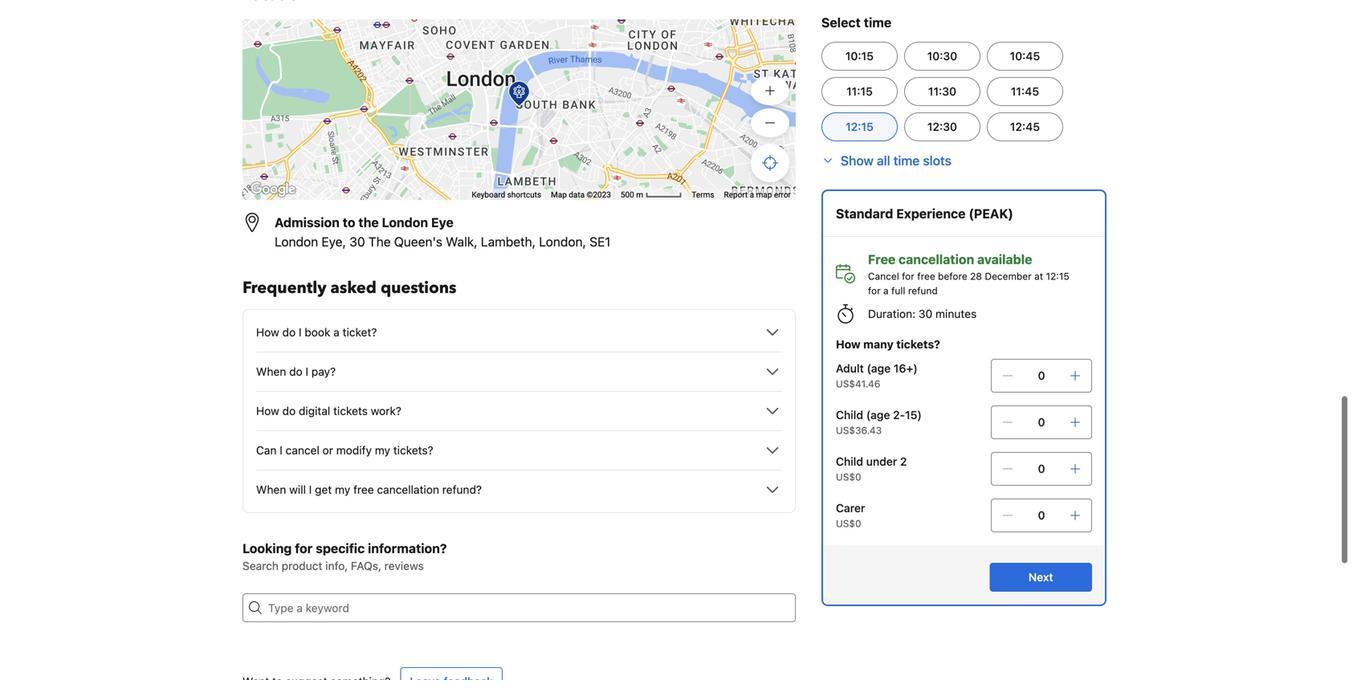 Task type: describe. For each thing, give the bounding box(es) containing it.
tickets
[[333, 404, 368, 418]]

do for book
[[282, 326, 296, 339]]

terms
[[692, 190, 715, 200]]

0 vertical spatial for
[[902, 271, 915, 282]]

0 for 2
[[1038, 462, 1046, 476]]

map
[[756, 190, 772, 200]]

can i cancel or modify my tickets?
[[256, 444, 434, 457]]

reviews
[[385, 560, 424, 573]]

full
[[892, 285, 906, 296]]

standard
[[836, 206, 894, 221]]

how for how do digital tickets work?
[[256, 404, 279, 418]]

work?
[[371, 404, 402, 418]]

child (age 2-15) us$36.43
[[836, 409, 922, 436]]

cancellation inside free cancellation available cancel for free before 28 december at 12:15 for a full refund
[[899, 252, 975, 267]]

standard experience (peak)
[[836, 206, 1014, 221]]

carer us$0
[[836, 502, 866, 529]]

for inside looking for specific information? search product info, faqs, reviews
[[295, 541, 313, 556]]

10:15
[[846, 49, 874, 63]]

carer
[[836, 502, 866, 515]]

m
[[636, 190, 643, 200]]

500 m
[[621, 190, 645, 200]]

i for book
[[299, 326, 302, 339]]

se1
[[590, 234, 611, 249]]

cancellation inside 'dropdown button'
[[377, 483, 439, 496]]

how do i book a ticket? button
[[256, 323, 782, 342]]

show
[[841, 153, 874, 168]]

500 m button
[[616, 189, 687, 201]]

Type a keyword field
[[262, 594, 796, 623]]

refund?
[[442, 483, 482, 496]]

a inside dropdown button
[[334, 326, 340, 339]]

slots
[[923, 153, 952, 168]]

1 vertical spatial london
[[275, 234, 318, 249]]

12:30
[[928, 120, 958, 133]]

looking
[[243, 541, 292, 556]]

specific
[[316, 541, 365, 556]]

many
[[864, 338, 894, 351]]

product
[[282, 560, 323, 573]]

15)
[[905, 409, 922, 422]]

4 0 from the top
[[1038, 509, 1046, 522]]

map data ©2023
[[551, 190, 611, 200]]

duration:
[[868, 307, 916, 321]]

how for how do i book a ticket?
[[256, 326, 279, 339]]

cancel
[[286, 444, 320, 457]]

11:15
[[847, 85, 873, 98]]

my inside dropdown button
[[375, 444, 390, 457]]

free
[[868, 252, 896, 267]]

11:30
[[929, 85, 957, 98]]

data
[[569, 190, 585, 200]]

child for child under 2
[[836, 455, 864, 468]]

select time
[[822, 15, 892, 30]]

admission to the london eye london eye, 30 the queen's walk, lambeth, london, se1
[[275, 215, 611, 249]]

duration: 30 minutes
[[868, 307, 977, 321]]

when for when will i get my free cancellation refund?
[[256, 483, 286, 496]]

london,
[[539, 234, 586, 249]]

2
[[901, 455, 907, 468]]

the
[[369, 234, 391, 249]]

when will i get my free cancellation refund? button
[[256, 480, 782, 500]]

0 horizontal spatial time
[[864, 15, 892, 30]]

how do i book a ticket?
[[256, 326, 377, 339]]

experience
[[897, 206, 966, 221]]

10:30
[[928, 49, 958, 63]]

frequently
[[243, 277, 327, 299]]

available
[[978, 252, 1033, 267]]

1 horizontal spatial for
[[868, 285, 881, 296]]

information?
[[368, 541, 447, 556]]

get
[[315, 483, 332, 496]]

i for pay?
[[306, 365, 309, 378]]

us$41.46
[[836, 378, 881, 390]]

1 horizontal spatial 30
[[919, 307, 933, 321]]

terms link
[[692, 190, 715, 200]]

when will i get my free cancellation refund?
[[256, 483, 482, 496]]

do for tickets
[[282, 404, 296, 418]]

2-
[[893, 409, 905, 422]]

when do i pay?
[[256, 365, 336, 378]]

when for when do i pay?
[[256, 365, 286, 378]]

december
[[985, 271, 1032, 282]]

digital
[[299, 404, 330, 418]]

faqs,
[[351, 560, 382, 573]]

search
[[243, 560, 279, 573]]

us$36.43
[[836, 425, 882, 436]]

us$0 inside carer us$0
[[836, 518, 862, 529]]

can
[[256, 444, 277, 457]]

can i cancel or modify my tickets? button
[[256, 441, 782, 460]]



Task type: vqa. For each thing, say whether or not it's contained in the screenshot.
Two
no



Task type: locate. For each thing, give the bounding box(es) containing it.
0 vertical spatial child
[[836, 409, 864, 422]]

modify
[[336, 444, 372, 457]]

2 us$0 from the top
[[836, 518, 862, 529]]

eye
[[431, 215, 454, 230]]

1 vertical spatial child
[[836, 455, 864, 468]]

11:45
[[1011, 85, 1040, 98]]

time right select
[[864, 15, 892, 30]]

report a map error link
[[724, 190, 791, 200]]

i for get
[[309, 483, 312, 496]]

do inside dropdown button
[[282, 326, 296, 339]]

for up product
[[295, 541, 313, 556]]

lambeth,
[[481, 234, 536, 249]]

child left under
[[836, 455, 864, 468]]

i inside can i cancel or modify my tickets? dropdown button
[[280, 444, 283, 457]]

(peak)
[[969, 206, 1014, 221]]

1 vertical spatial a
[[884, 285, 889, 296]]

do left pay?
[[289, 365, 303, 378]]

a left "map"
[[750, 190, 754, 200]]

1 vertical spatial cancellation
[[377, 483, 439, 496]]

1 us$0 from the top
[[836, 472, 862, 483]]

do left the book
[[282, 326, 296, 339]]

0 horizontal spatial a
[[334, 326, 340, 339]]

when inside 'dropdown button'
[[256, 483, 286, 496]]

0 vertical spatial us$0
[[836, 472, 862, 483]]

2 vertical spatial a
[[334, 326, 340, 339]]

us$0
[[836, 472, 862, 483], [836, 518, 862, 529]]

keyboard shortcuts
[[472, 190, 541, 200]]

2 vertical spatial do
[[282, 404, 296, 418]]

2 horizontal spatial for
[[902, 271, 915, 282]]

free right get
[[354, 483, 374, 496]]

0 horizontal spatial london
[[275, 234, 318, 249]]

i right will
[[309, 483, 312, 496]]

0 vertical spatial a
[[750, 190, 754, 200]]

us$0 down carer
[[836, 518, 862, 529]]

report
[[724, 190, 748, 200]]

0 vertical spatial london
[[382, 215, 428, 230]]

a right the book
[[334, 326, 340, 339]]

us$0 up carer
[[836, 472, 862, 483]]

30 inside admission to the london eye london eye, 30 the queen's walk, lambeth, london, se1
[[350, 234, 365, 249]]

1 horizontal spatial cancellation
[[899, 252, 975, 267]]

show all time slots button
[[822, 151, 952, 170]]

when inside dropdown button
[[256, 365, 286, 378]]

free for will
[[354, 483, 374, 496]]

1 horizontal spatial tickets?
[[897, 338, 941, 351]]

0 vertical spatial 12:15
[[846, 120, 874, 133]]

child up us$36.43
[[836, 409, 864, 422]]

how down frequently
[[256, 326, 279, 339]]

1 when from the top
[[256, 365, 286, 378]]

free cancellation available cancel for free before 28 december at 12:15 for a full refund
[[868, 252, 1070, 296]]

2 child from the top
[[836, 455, 864, 468]]

all
[[877, 153, 891, 168]]

0 horizontal spatial my
[[335, 483, 350, 496]]

my right modify
[[375, 444, 390, 457]]

1 vertical spatial 12:15
[[1046, 271, 1070, 282]]

0 horizontal spatial tickets?
[[393, 444, 434, 457]]

12:45
[[1010, 120, 1040, 133]]

(age inside adult (age 16+) us$41.46
[[867, 362, 891, 375]]

adult
[[836, 362, 864, 375]]

time
[[864, 15, 892, 30], [894, 153, 920, 168]]

my right get
[[335, 483, 350, 496]]

1 horizontal spatial 12:15
[[1046, 271, 1070, 282]]

0 vertical spatial cancellation
[[899, 252, 975, 267]]

minutes
[[936, 307, 977, 321]]

next
[[1029, 571, 1054, 584]]

do left digital
[[282, 404, 296, 418]]

child inside child (age 2-15) us$36.43
[[836, 409, 864, 422]]

1 horizontal spatial free
[[918, 271, 936, 282]]

time inside show all time slots button
[[894, 153, 920, 168]]

eye,
[[322, 234, 346, 249]]

or
[[323, 444, 333, 457]]

0 vertical spatial when
[[256, 365, 286, 378]]

tickets? inside dropdown button
[[393, 444, 434, 457]]

free up the "refund" at right
[[918, 271, 936, 282]]

2 vertical spatial for
[[295, 541, 313, 556]]

28
[[971, 271, 982, 282]]

(age
[[867, 362, 891, 375], [867, 409, 890, 422]]

how for how many tickets?
[[836, 338, 861, 351]]

1 vertical spatial 30
[[919, 307, 933, 321]]

(age left 2- at right bottom
[[867, 409, 890, 422]]

cancel
[[868, 271, 900, 282]]

do
[[282, 326, 296, 339], [289, 365, 303, 378], [282, 404, 296, 418]]

30
[[350, 234, 365, 249], [919, 307, 933, 321]]

1 vertical spatial us$0
[[836, 518, 862, 529]]

i left the book
[[299, 326, 302, 339]]

1 0 from the top
[[1038, 369, 1046, 382]]

show all time slots
[[841, 153, 952, 168]]

questions
[[381, 277, 457, 299]]

0 horizontal spatial free
[[354, 483, 374, 496]]

1 vertical spatial do
[[289, 365, 303, 378]]

my
[[375, 444, 390, 457], [335, 483, 350, 496]]

i inside when do i pay? dropdown button
[[306, 365, 309, 378]]

1 vertical spatial when
[[256, 483, 286, 496]]

when left pay?
[[256, 365, 286, 378]]

500
[[621, 190, 634, 200]]

12:15 right at
[[1046, 271, 1070, 282]]

do for pay?
[[289, 365, 303, 378]]

how
[[256, 326, 279, 339], [836, 338, 861, 351], [256, 404, 279, 418]]

map region
[[243, 19, 796, 200]]

frequently asked questions
[[243, 277, 457, 299]]

my inside 'dropdown button'
[[335, 483, 350, 496]]

0 vertical spatial tickets?
[[897, 338, 941, 351]]

i inside the how do i book a ticket? dropdown button
[[299, 326, 302, 339]]

1 child from the top
[[836, 409, 864, 422]]

tickets?
[[897, 338, 941, 351], [393, 444, 434, 457]]

0 horizontal spatial for
[[295, 541, 313, 556]]

london up queen's
[[382, 215, 428, 230]]

to
[[343, 215, 356, 230]]

how inside dropdown button
[[256, 404, 279, 418]]

time right all
[[894, 153, 920, 168]]

error
[[774, 190, 791, 200]]

0 horizontal spatial 12:15
[[846, 120, 874, 133]]

1 vertical spatial free
[[354, 483, 374, 496]]

(age down many
[[867, 362, 891, 375]]

0 vertical spatial 30
[[350, 234, 365, 249]]

london down admission
[[275, 234, 318, 249]]

0 vertical spatial do
[[282, 326, 296, 339]]

when
[[256, 365, 286, 378], [256, 483, 286, 496]]

0
[[1038, 369, 1046, 382], [1038, 416, 1046, 429], [1038, 462, 1046, 476], [1038, 509, 1046, 522]]

map
[[551, 190, 567, 200]]

a left full
[[884, 285, 889, 296]]

a inside free cancellation available cancel for free before 28 december at 12:15 for a full refund
[[884, 285, 889, 296]]

us$0 inside child under 2 us$0
[[836, 472, 862, 483]]

google image
[[247, 179, 300, 200]]

12:15 up show
[[846, 120, 874, 133]]

0 for 16+)
[[1038, 369, 1046, 382]]

how do digital tickets work? button
[[256, 402, 782, 421]]

0 vertical spatial free
[[918, 271, 936, 282]]

looking for specific information? search product info, faqs, reviews
[[243, 541, 447, 573]]

i right can
[[280, 444, 283, 457]]

pay?
[[312, 365, 336, 378]]

info,
[[326, 560, 348, 573]]

©2023
[[587, 190, 611, 200]]

2 when from the top
[[256, 483, 286, 496]]

12:15 inside free cancellation available cancel for free before 28 december at 12:15 for a full refund
[[1046, 271, 1070, 282]]

1 vertical spatial for
[[868, 285, 881, 296]]

how do digital tickets work?
[[256, 404, 402, 418]]

at
[[1035, 271, 1044, 282]]

1 vertical spatial time
[[894, 153, 920, 168]]

1 horizontal spatial my
[[375, 444, 390, 457]]

how many tickets?
[[836, 338, 941, 351]]

next button
[[990, 563, 1093, 592]]

30 down the "refund" at right
[[919, 307, 933, 321]]

16+)
[[894, 362, 918, 375]]

0 horizontal spatial 30
[[350, 234, 365, 249]]

child inside child under 2 us$0
[[836, 455, 864, 468]]

before
[[938, 271, 968, 282]]

how inside dropdown button
[[256, 326, 279, 339]]

shortcuts
[[507, 190, 541, 200]]

(age inside child (age 2-15) us$36.43
[[867, 409, 890, 422]]

free
[[918, 271, 936, 282], [354, 483, 374, 496]]

for up full
[[902, 271, 915, 282]]

i
[[299, 326, 302, 339], [306, 365, 309, 378], [280, 444, 283, 457], [309, 483, 312, 496]]

for down cancel at the right top of page
[[868, 285, 881, 296]]

cancellation up 'before'
[[899, 252, 975, 267]]

how up adult
[[836, 338, 861, 351]]

a
[[750, 190, 754, 200], [884, 285, 889, 296], [334, 326, 340, 339]]

when left will
[[256, 483, 286, 496]]

2 horizontal spatial a
[[884, 285, 889, 296]]

i left pay?
[[306, 365, 309, 378]]

1 vertical spatial (age
[[867, 409, 890, 422]]

1 horizontal spatial a
[[750, 190, 754, 200]]

1 vertical spatial my
[[335, 483, 350, 496]]

queen's
[[394, 234, 443, 249]]

refund
[[908, 285, 938, 296]]

adult (age 16+) us$41.46
[[836, 362, 918, 390]]

free for cancellation
[[918, 271, 936, 282]]

3 0 from the top
[[1038, 462, 1046, 476]]

free inside 'dropdown button'
[[354, 483, 374, 496]]

(age for child
[[867, 409, 890, 422]]

tickets? down the 'work?'
[[393, 444, 434, 457]]

cancellation left refund?
[[377, 483, 439, 496]]

will
[[289, 483, 306, 496]]

the
[[359, 215, 379, 230]]

1 vertical spatial tickets?
[[393, 444, 434, 457]]

how up can
[[256, 404, 279, 418]]

10:45
[[1010, 49, 1041, 63]]

0 vertical spatial time
[[864, 15, 892, 30]]

when do i pay? button
[[256, 362, 782, 382]]

report a map error
[[724, 190, 791, 200]]

child under 2 us$0
[[836, 455, 907, 483]]

i inside the when will i get my free cancellation refund? 'dropdown button'
[[309, 483, 312, 496]]

(age for adult
[[867, 362, 891, 375]]

tickets? up 16+)
[[897, 338, 941, 351]]

cancellation
[[899, 252, 975, 267], [377, 483, 439, 496]]

asked
[[331, 277, 377, 299]]

2 0 from the top
[[1038, 416, 1046, 429]]

child
[[836, 409, 864, 422], [836, 455, 864, 468]]

0 for 2-
[[1038, 416, 1046, 429]]

child for child (age 2-15)
[[836, 409, 864, 422]]

0 horizontal spatial cancellation
[[377, 483, 439, 496]]

1 horizontal spatial time
[[894, 153, 920, 168]]

book
[[305, 326, 331, 339]]

0 vertical spatial (age
[[867, 362, 891, 375]]

keyboard shortcuts button
[[472, 189, 541, 201]]

free inside free cancellation available cancel for free before 28 december at 12:15 for a full refund
[[918, 271, 936, 282]]

0 vertical spatial my
[[375, 444, 390, 457]]

1 horizontal spatial london
[[382, 215, 428, 230]]

30 down to
[[350, 234, 365, 249]]



